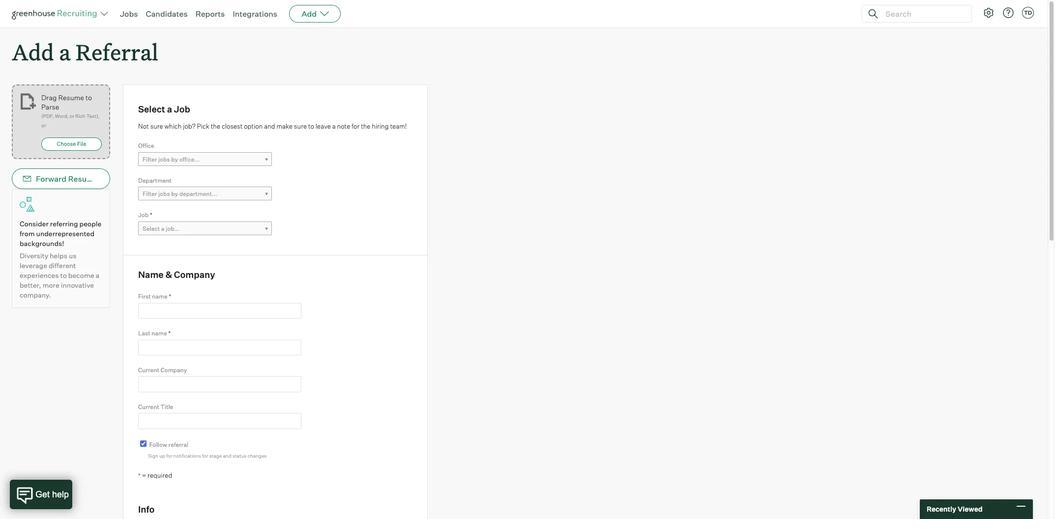Task type: vqa. For each thing, say whether or not it's contained in the screenshot.
Select a Job
yes



Task type: describe. For each thing, give the bounding box(es) containing it.
add button
[[289, 5, 341, 23]]

people
[[79, 220, 101, 228]]

2 horizontal spatial for
[[352, 122, 360, 130]]

hiring
[[372, 122, 389, 130]]

info
[[138, 505, 155, 516]]

select a job... link
[[138, 222, 272, 236]]

pick
[[197, 122, 209, 130]]

better,
[[20, 281, 41, 290]]

add a referral
[[12, 37, 158, 66]]

experiences
[[20, 272, 59, 280]]

word,
[[55, 113, 69, 119]]

filter jobs by office... link
[[138, 152, 272, 167]]

stage
[[209, 454, 222, 460]]

candidates link
[[146, 9, 188, 19]]

select a job...
[[143, 225, 180, 233]]

follow referral
[[149, 442, 189, 449]]

consider
[[20, 220, 49, 228]]

filter for filter jobs by office...
[[143, 156, 157, 163]]

* down &
[[169, 293, 171, 301]]

filter jobs by department... link
[[138, 187, 272, 201]]

last name *
[[138, 330, 171, 337]]

to inside consider referring people from underrepresented backgrounds! diversity helps us leverage different experiences to become a better, more innovative company.
[[60, 272, 67, 280]]

option
[[244, 122, 263, 130]]

recently viewed
[[927, 506, 983, 514]]

changes
[[248, 454, 267, 460]]

more
[[43, 281, 59, 290]]

title
[[161, 404, 173, 411]]

rich
[[75, 113, 85, 119]]

1 vertical spatial job
[[138, 212, 149, 219]]

sign up for notifications for stage and status changes
[[148, 454, 267, 460]]

td button
[[1021, 5, 1036, 21]]

diversity
[[20, 252, 48, 260]]

1 horizontal spatial and
[[264, 122, 275, 130]]

1 vertical spatial company
[[161, 367, 187, 374]]

filter for filter jobs by department...
[[143, 190, 157, 198]]

job?
[[183, 122, 196, 130]]

last
[[138, 330, 150, 337]]

name
[[138, 269, 164, 280]]

not sure which job? pick the closest option and make sure to leave a note for the hiring team!
[[138, 122, 407, 130]]

name for last
[[152, 330, 167, 337]]

current for current title
[[138, 404, 159, 411]]

a left note on the top left of the page
[[332, 122, 336, 130]]

backgrounds!
[[20, 240, 64, 248]]

text),
[[86, 113, 100, 119]]

up
[[159, 454, 165, 460]]

notifications
[[173, 454, 201, 460]]

helps
[[50, 252, 67, 260]]

filter jobs by office...
[[143, 156, 200, 163]]

office...
[[179, 156, 200, 163]]

a inside consider referring people from underrepresented backgrounds! diversity helps us leverage different experiences to become a better, more innovative company.
[[96, 272, 99, 280]]

jobs
[[120, 9, 138, 19]]

forward resume via email
[[36, 174, 133, 184]]

underrepresented
[[36, 230, 94, 238]]

different
[[49, 262, 76, 270]]

2 horizontal spatial to
[[308, 122, 314, 130]]

1 horizontal spatial for
[[202, 454, 208, 460]]

0 vertical spatial or
[[70, 113, 74, 119]]

(pdf,
[[41, 113, 54, 119]]

by for office...
[[171, 156, 178, 163]]

candidates
[[146, 9, 188, 19]]

reports
[[196, 9, 225, 19]]

recently
[[927, 506, 957, 514]]

reports link
[[196, 9, 225, 19]]

follow
[[149, 442, 167, 449]]

company.
[[20, 291, 51, 300]]

closest
[[222, 122, 243, 130]]

parse
[[41, 103, 59, 111]]

viewed
[[958, 506, 983, 514]]

add for add a referral
[[12, 37, 54, 66]]

current title
[[138, 404, 173, 411]]

file
[[77, 141, 86, 148]]

0 horizontal spatial and
[[223, 454, 232, 460]]

email
[[112, 174, 133, 184]]

leave
[[316, 122, 331, 130]]

jobs link
[[120, 9, 138, 19]]

greenhouse recruiting image
[[12, 8, 100, 20]]

select a job
[[138, 104, 190, 115]]

integrations
[[233, 9, 277, 19]]

referring
[[50, 220, 78, 228]]



Task type: locate. For each thing, give the bounding box(es) containing it.
jobs for department
[[158, 190, 170, 198]]

select for select a job...
[[143, 225, 160, 233]]

0 vertical spatial company
[[174, 269, 215, 280]]

Follow referral checkbox
[[140, 441, 147, 447]]

and
[[264, 122, 275, 130], [223, 454, 232, 460]]

jobs inside 'link'
[[158, 190, 170, 198]]

filter jobs by department...
[[143, 190, 218, 198]]

filter
[[143, 156, 157, 163], [143, 190, 157, 198]]

resume inside button
[[68, 174, 98, 184]]

resume up rich at the left top
[[58, 94, 84, 102]]

0 vertical spatial select
[[138, 104, 165, 115]]

0 vertical spatial job
[[174, 104, 190, 115]]

1 vertical spatial name
[[152, 330, 167, 337]]

name right first
[[152, 293, 168, 301]]

=
[[142, 472, 146, 480]]

forward
[[36, 174, 66, 184]]

job up job?
[[174, 104, 190, 115]]

1 vertical spatial select
[[143, 225, 160, 233]]

job...
[[166, 225, 180, 233]]

to
[[86, 94, 92, 102], [308, 122, 314, 130], [60, 272, 67, 280]]

resume for drag
[[58, 94, 84, 102]]

to inside drag resume to parse (pdf, word, or rich text), or
[[86, 94, 92, 102]]

None text field
[[138, 377, 302, 393], [138, 414, 302, 430], [138, 377, 302, 393], [138, 414, 302, 430]]

a for job
[[167, 104, 172, 115]]

department...
[[179, 190, 218, 198]]

company right &
[[174, 269, 215, 280]]

for left stage
[[202, 454, 208, 460]]

* left =
[[138, 473, 141, 480]]

office
[[138, 142, 154, 150]]

become
[[68, 272, 94, 280]]

name for first
[[152, 293, 168, 301]]

required
[[148, 472, 172, 480]]

1 vertical spatial by
[[171, 190, 178, 198]]

2 the from the left
[[361, 122, 371, 130]]

1 vertical spatial jobs
[[158, 190, 170, 198]]

current
[[138, 367, 159, 374], [138, 404, 159, 411]]

which
[[165, 122, 182, 130]]

first
[[138, 293, 151, 301]]

jobs up department at the top left
[[158, 156, 170, 163]]

add for add
[[302, 9, 317, 19]]

make
[[277, 122, 293, 130]]

1 vertical spatial add
[[12, 37, 54, 66]]

1 current from the top
[[138, 367, 159, 374]]

choose
[[57, 141, 76, 148]]

1 vertical spatial current
[[138, 404, 159, 411]]

2 by from the top
[[171, 190, 178, 198]]

from
[[20, 230, 35, 238]]

2 vertical spatial to
[[60, 272, 67, 280]]

0 horizontal spatial to
[[60, 272, 67, 280]]

drag
[[41, 94, 57, 102]]

2 filter from the top
[[143, 190, 157, 198]]

by left office...
[[171, 156, 178, 163]]

1 vertical spatial filter
[[143, 190, 157, 198]]

2 current from the top
[[138, 404, 159, 411]]

1 horizontal spatial or
[[70, 113, 74, 119]]

None text field
[[138, 303, 302, 319], [138, 340, 302, 356], [138, 303, 302, 319], [138, 340, 302, 356]]

1 vertical spatial or
[[41, 123, 46, 128]]

department
[[138, 177, 172, 184]]

for right note on the top left of the page
[[352, 122, 360, 130]]

by inside 'link'
[[171, 190, 178, 198]]

job *
[[138, 212, 152, 219]]

name & company
[[138, 269, 215, 280]]

0 vertical spatial name
[[152, 293, 168, 301]]

to left leave at top left
[[308, 122, 314, 130]]

jobs
[[158, 156, 170, 163], [158, 190, 170, 198]]

1 filter from the top
[[143, 156, 157, 163]]

0 vertical spatial by
[[171, 156, 178, 163]]

drag resume to parse (pdf, word, or rich text), or
[[41, 94, 100, 128]]

select down job *
[[143, 225, 160, 233]]

current for current company
[[138, 367, 159, 374]]

resume for forward
[[68, 174, 98, 184]]

0 horizontal spatial the
[[211, 122, 220, 130]]

* = required
[[138, 472, 172, 480]]

1 horizontal spatial to
[[86, 94, 92, 102]]

or down the (pdf,
[[41, 123, 46, 128]]

us
[[69, 252, 76, 260]]

name
[[152, 293, 168, 301], [152, 330, 167, 337]]

status
[[233, 454, 247, 460]]

a right 'become'
[[96, 272, 99, 280]]

select up not
[[138, 104, 165, 115]]

td
[[1025, 9, 1033, 16]]

1 horizontal spatial sure
[[294, 122, 307, 130]]

current left title
[[138, 404, 159, 411]]

1 jobs from the top
[[158, 156, 170, 163]]

consider referring people from underrepresented backgrounds! diversity helps us leverage different experiences to become a better, more innovative company.
[[20, 220, 101, 300]]

0 horizontal spatial job
[[138, 212, 149, 219]]

filter down office
[[143, 156, 157, 163]]

and left make
[[264, 122, 275, 130]]

0 vertical spatial resume
[[58, 94, 84, 102]]

sure
[[150, 122, 163, 130], [294, 122, 307, 130]]

job
[[174, 104, 190, 115], [138, 212, 149, 219]]

a for referral
[[59, 37, 71, 66]]

or
[[70, 113, 74, 119], [41, 123, 46, 128]]

add inside popup button
[[302, 9, 317, 19]]

0 vertical spatial current
[[138, 367, 159, 374]]

and right stage
[[223, 454, 232, 460]]

a for job...
[[161, 225, 165, 233]]

to up text), in the left top of the page
[[86, 94, 92, 102]]

or left rich at the left top
[[70, 113, 74, 119]]

choose file
[[57, 141, 86, 148]]

to down different
[[60, 272, 67, 280]]

add
[[302, 9, 317, 19], [12, 37, 54, 66]]

1 horizontal spatial add
[[302, 9, 317, 19]]

1 horizontal spatial job
[[174, 104, 190, 115]]

0 vertical spatial and
[[264, 122, 275, 130]]

*
[[150, 212, 152, 219], [169, 293, 171, 301], [168, 330, 171, 337], [138, 473, 141, 480]]

referral
[[76, 37, 158, 66]]

td button
[[1023, 7, 1034, 19]]

jobs down department at the top left
[[158, 190, 170, 198]]

the
[[211, 122, 220, 130], [361, 122, 371, 130]]

not
[[138, 122, 149, 130]]

team!
[[390, 122, 407, 130]]

current down last
[[138, 367, 159, 374]]

select
[[138, 104, 165, 115], [143, 225, 160, 233]]

jobs for office
[[158, 156, 170, 163]]

1 vertical spatial to
[[308, 122, 314, 130]]

for right the up
[[166, 454, 172, 460]]

0 horizontal spatial sure
[[150, 122, 163, 130]]

by left the department...
[[171, 190, 178, 198]]

by for department...
[[171, 190, 178, 198]]

1 sure from the left
[[150, 122, 163, 130]]

0 vertical spatial filter
[[143, 156, 157, 163]]

0 vertical spatial to
[[86, 94, 92, 102]]

first name *
[[138, 293, 171, 301]]

select for select a job
[[138, 104, 165, 115]]

via
[[100, 174, 111, 184]]

1 vertical spatial and
[[223, 454, 232, 460]]

0 vertical spatial add
[[302, 9, 317, 19]]

&
[[165, 269, 172, 280]]

* right last
[[168, 330, 171, 337]]

1 horizontal spatial the
[[361, 122, 371, 130]]

sure right make
[[294, 122, 307, 130]]

a left job...
[[161, 225, 165, 233]]

name right last
[[152, 330, 167, 337]]

2 sure from the left
[[294, 122, 307, 130]]

by
[[171, 156, 178, 163], [171, 190, 178, 198]]

Search text field
[[883, 7, 963, 21]]

the right pick
[[211, 122, 220, 130]]

forward resume via email button
[[12, 169, 133, 189]]

configure image
[[983, 7, 995, 19]]

company
[[174, 269, 215, 280], [161, 367, 187, 374]]

filter inside 'link'
[[143, 190, 157, 198]]

integrations link
[[233, 9, 277, 19]]

2 jobs from the top
[[158, 190, 170, 198]]

innovative
[[61, 281, 94, 290]]

note
[[337, 122, 350, 130]]

* inside "* = required"
[[138, 473, 141, 480]]

sign
[[148, 454, 158, 460]]

1 by from the top
[[171, 156, 178, 163]]

1 vertical spatial resume
[[68, 174, 98, 184]]

* up select a job...
[[150, 212, 152, 219]]

0 horizontal spatial add
[[12, 37, 54, 66]]

company up title
[[161, 367, 187, 374]]

resume inside drag resume to parse (pdf, word, or rich text), or
[[58, 94, 84, 102]]

leverage
[[20, 262, 47, 270]]

job up select a job...
[[138, 212, 149, 219]]

0 horizontal spatial or
[[41, 123, 46, 128]]

referral
[[168, 442, 189, 449]]

a up which
[[167, 104, 172, 115]]

resume left via
[[68, 174, 98, 184]]

sure right not
[[150, 122, 163, 130]]

filter down department at the top left
[[143, 190, 157, 198]]

resume
[[58, 94, 84, 102], [68, 174, 98, 184]]

the left hiring
[[361, 122, 371, 130]]

a down greenhouse recruiting image in the left of the page
[[59, 37, 71, 66]]

0 vertical spatial jobs
[[158, 156, 170, 163]]

1 the from the left
[[211, 122, 220, 130]]

0 horizontal spatial for
[[166, 454, 172, 460]]

current company
[[138, 367, 187, 374]]



